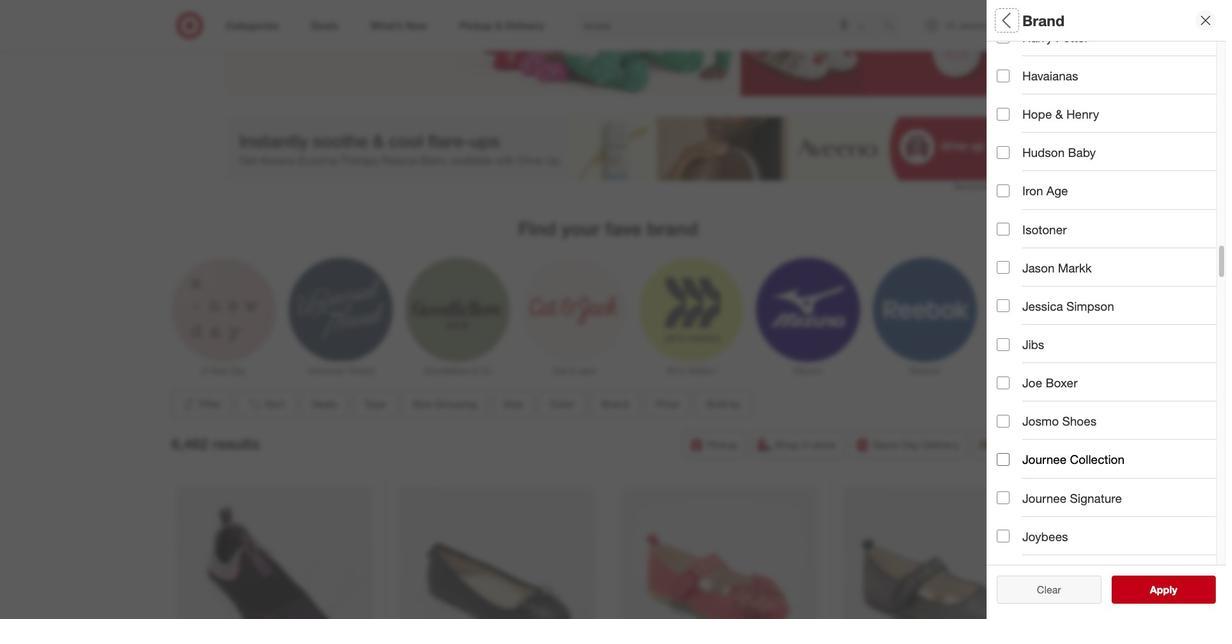 Task type: describe. For each thing, give the bounding box(es) containing it.
see
[[1137, 584, 1155, 597]]

deals inside the all filters dialog
[[997, 55, 1030, 69]]

a new day link
[[172, 258, 276, 378]]

a new day image
[[172, 258, 276, 362]]

shop in store button
[[751, 431, 844, 460]]

Jibs checkbox
[[997, 338, 1010, 351]]

of
[[1087, 455, 1097, 470]]

Havaianas checkbox
[[997, 69, 1010, 82]]

What can we help you find? suggestions appear below search field
[[576, 11, 887, 40]]

results for 6,462 results
[[212, 435, 260, 453]]

slippers
[[366, 5, 409, 20]]

see results button
[[1112, 576, 1216, 604]]

in
[[802, 439, 810, 452]]

reebok image
[[873, 258, 977, 362]]

age
[[1047, 184, 1068, 198]]

1 vertical spatial brand button
[[591, 391, 640, 419]]

goodfellow & co link
[[405, 258, 509, 378]]

see results
[[1137, 584, 1191, 597]]

all.
[[430, 5, 444, 20]]

universal
[[307, 366, 344, 376]]

find your fave brand
[[518, 217, 698, 240]]

reebok
[[909, 366, 940, 376]]

shipping
[[996, 439, 1037, 452]]

asics
[[1032, 366, 1052, 376]]

1 vertical spatial sold
[[706, 398, 727, 411]]

brand dialog
[[987, 0, 1226, 620]]

collection
[[1070, 452, 1125, 467]]

advertisement region
[[225, 117, 992, 181]]

jessica
[[1023, 299, 1063, 314]]

simpson
[[1067, 299, 1114, 314]]

Jessica Simpson checkbox
[[997, 300, 1010, 313]]

joe
[[1023, 376, 1042, 390]]

all
[[1058, 584, 1068, 597]]

universal thread link
[[288, 258, 393, 378]]

for
[[412, 5, 426, 20]]

baby
[[1068, 145, 1096, 160]]

holiday
[[324, 5, 362, 20]]

brand inside dialog
[[1023, 11, 1065, 29]]

sold inside the all filters dialog
[[997, 368, 1023, 382]]

day inside same day delivery button
[[902, 439, 920, 452]]

shop in store
[[775, 439, 836, 452]]

asics link
[[990, 258, 1094, 378]]

colorful
[[280, 5, 320, 20]]

clear for clear all
[[1031, 584, 1055, 597]]

josmo shoes
[[1023, 414, 1097, 429]]

include
[[1023, 455, 1062, 470]]

results for see results
[[1158, 584, 1191, 597]]

sponsored
[[954, 181, 992, 191]]

a new day
[[201, 366, 246, 376]]

sort button
[[236, 391, 295, 419]]

asics image
[[990, 258, 1094, 362]]

shop
[[775, 439, 799, 452]]

goodfellow
[[423, 366, 469, 376]]

thread
[[346, 366, 374, 376]]

filter button
[[172, 391, 231, 419]]

Isotoner checkbox
[[997, 223, 1010, 236]]

harry
[[1023, 30, 1053, 45]]

goodfellow & co
[[423, 366, 491, 376]]

0 vertical spatial size grouping button
[[997, 131, 1226, 176]]

color inside the all filters dialog
[[997, 234, 1029, 248]]

sort
[[265, 398, 284, 411]]

same day delivery
[[873, 439, 959, 452]]

pickup button
[[683, 431, 746, 460]]

brand button inside the all filters dialog
[[997, 265, 1226, 310]]

universal thread
[[307, 366, 374, 376]]

1 vertical spatial size button
[[493, 391, 534, 419]]

Journee Collection checkbox
[[997, 453, 1010, 466]]

0 horizontal spatial grouping
[[434, 398, 477, 411]]

1 vertical spatial type button
[[353, 391, 396, 419]]

brand inside the all filters dialog
[[997, 278, 1032, 293]]

Hudson Baby checkbox
[[997, 146, 1010, 159]]

Josmo Shoes checkbox
[[997, 415, 1010, 428]]

0 horizontal spatial size grouping
[[412, 398, 477, 411]]

same day delivery button
[[849, 431, 968, 460]]

universal thread image
[[288, 258, 393, 362]]

& for hope
[[1056, 107, 1063, 121]]

by inside the all filters dialog
[[1026, 368, 1040, 382]]

all for all filters
[[997, 11, 1015, 29]]

mizuno
[[793, 366, 823, 376]]

henry
[[1067, 107, 1099, 121]]

type inside the all filters dialog
[[997, 99, 1024, 114]]

jason
[[1023, 260, 1055, 275]]

clear all button
[[997, 576, 1102, 604]]

2
[[1034, 13, 1037, 21]]

co
[[480, 366, 491, 376]]

cat & jack image
[[522, 258, 626, 362]]

& for goodfellow
[[472, 366, 477, 376]]

1 vertical spatial price
[[656, 398, 679, 411]]

0 vertical spatial type button
[[997, 86, 1226, 131]]

1 vertical spatial deals button
[[300, 391, 348, 419]]

fpo/apo
[[997, 412, 1052, 427]]

pickup
[[707, 439, 738, 452]]

jack
[[577, 366, 596, 376]]

1 vertical spatial color button
[[539, 391, 585, 419]]

jessica simpson
[[1023, 299, 1114, 314]]

& for cat
[[569, 366, 575, 376]]

1 vertical spatial by
[[729, 398, 740, 411]]

goodfellow & co image
[[405, 258, 509, 362]]

Joe Boxer checkbox
[[997, 377, 1010, 389]]

Hope & Henry checkbox
[[997, 108, 1010, 121]]

1 vertical spatial size grouping button
[[401, 391, 488, 419]]

shoes
[[1062, 414, 1097, 429]]

iron age
[[1023, 184, 1068, 198]]



Task type: locate. For each thing, give the bounding box(es) containing it.
1 horizontal spatial brand button
[[997, 265, 1226, 310]]

clear down joybees
[[1037, 584, 1061, 597]]

havaianas
[[1023, 68, 1078, 83]]

0 horizontal spatial type button
[[353, 391, 396, 419]]

2 journee from the top
[[1023, 491, 1067, 506]]

reebok link
[[873, 258, 977, 378]]

search
[[878, 20, 909, 33]]

clear inside "brand" dialog
[[1037, 584, 1061, 597]]

6,462
[[172, 435, 208, 453]]

1 horizontal spatial size grouping button
[[997, 131, 1226, 176]]

size grouping down hope
[[997, 144, 1078, 159]]

sold by button
[[997, 355, 1226, 399], [695, 391, 751, 419]]

1 horizontal spatial size button
[[997, 176, 1226, 220]]

all in motion
[[666, 366, 716, 376]]

0 vertical spatial journee
[[1023, 452, 1067, 467]]

jibs
[[1023, 337, 1045, 352]]

1 horizontal spatial price button
[[997, 310, 1226, 355]]

sold down jibs checkbox
[[997, 368, 1023, 382]]

1 horizontal spatial sold by button
[[997, 355, 1226, 399]]

1 clear from the left
[[1031, 584, 1055, 597]]

deals down harry
[[997, 55, 1030, 69]]

size grouping button
[[997, 131, 1226, 176], [401, 391, 488, 419]]

2 vertical spatial brand
[[601, 398, 629, 411]]

0 horizontal spatial size grouping button
[[401, 391, 488, 419]]

by up pickup
[[729, 398, 740, 411]]

all for all in motion
[[666, 366, 676, 376]]

0 vertical spatial day
[[230, 366, 246, 376]]

Joybees checkbox
[[997, 530, 1010, 543]]

out
[[1066, 455, 1083, 470]]

1 vertical spatial brand
[[997, 278, 1032, 293]]

include out of stock
[[1023, 455, 1130, 470]]

0 vertical spatial brand
[[1023, 11, 1065, 29]]

1 horizontal spatial type
[[997, 99, 1024, 114]]

1 vertical spatial deals
[[311, 398, 337, 411]]

sold by down jibs checkbox
[[997, 368, 1040, 382]]

color up jason markk checkbox
[[997, 234, 1029, 248]]

size grouping button down goodfellow
[[401, 391, 488, 419]]

1 horizontal spatial day
[[902, 439, 920, 452]]

1 horizontal spatial type button
[[997, 86, 1226, 131]]

hudson baby
[[1023, 145, 1096, 160]]

1 horizontal spatial &
[[569, 366, 575, 376]]

journee signature
[[1023, 491, 1122, 506]]

journee collection
[[1023, 452, 1125, 467]]

clear inside the all filters dialog
[[1031, 584, 1055, 597]]

josmo
[[1023, 414, 1059, 429]]

type button down thread
[[353, 391, 396, 419]]

sold by inside the all filters dialog
[[997, 368, 1040, 382]]

& inside "brand" dialog
[[1056, 107, 1063, 121]]

brand button
[[997, 265, 1226, 310], [591, 391, 640, 419]]

motion
[[688, 366, 716, 376]]

0 vertical spatial deals button
[[997, 42, 1226, 86]]

filters
[[1019, 11, 1058, 29]]

& right cat
[[569, 366, 575, 376]]

0 vertical spatial size grouping
[[997, 144, 1078, 159]]

journee down include on the right of page
[[1023, 491, 1067, 506]]

deals down 'universal'
[[311, 398, 337, 411]]

by left boxer at the bottom right of the page
[[1026, 368, 1040, 382]]

Jason Markk checkbox
[[997, 261, 1010, 274]]

type down havaianas option
[[997, 99, 1024, 114]]

1 vertical spatial results
[[1158, 584, 1191, 597]]

price inside the all filters dialog
[[997, 323, 1027, 338]]

iron
[[1023, 184, 1043, 198]]

price down in
[[656, 398, 679, 411]]

0 vertical spatial color button
[[997, 220, 1226, 265]]

2 clear from the left
[[1037, 584, 1061, 597]]

joe boxer
[[1023, 376, 1078, 390]]

clear
[[1031, 584, 1055, 597], [1037, 584, 1061, 597]]

size grouping inside the all filters dialog
[[997, 144, 1078, 159]]

stock
[[1100, 455, 1130, 470]]

0 vertical spatial all
[[997, 11, 1015, 29]]

color
[[997, 234, 1029, 248], [550, 398, 575, 411]]

mizuno link
[[756, 258, 860, 378]]

1 horizontal spatial all
[[997, 11, 1015, 29]]

apply button
[[1112, 576, 1216, 604]]

size grouping down goodfellow
[[412, 398, 477, 411]]

color down cat
[[550, 398, 575, 411]]

0 horizontal spatial day
[[230, 366, 246, 376]]

signature
[[1070, 491, 1122, 506]]

all in motion image
[[639, 258, 743, 362]]

0 horizontal spatial price button
[[645, 391, 690, 419]]

by
[[1026, 368, 1040, 382], [729, 398, 740, 411]]

mizuno image
[[756, 258, 860, 362]]

Journee Signature checkbox
[[997, 492, 1010, 505]]

0 horizontal spatial type
[[364, 398, 386, 411]]

& left co
[[472, 366, 477, 376]]

0 vertical spatial price
[[997, 323, 1027, 338]]

0 horizontal spatial price
[[656, 398, 679, 411]]

0 horizontal spatial results
[[212, 435, 260, 453]]

0 vertical spatial sold by
[[997, 368, 1040, 382]]

boxer
[[1046, 376, 1078, 390]]

0 vertical spatial grouping
[[1025, 144, 1078, 159]]

Iron Age checkbox
[[997, 185, 1010, 197]]

sold down motion
[[706, 398, 727, 411]]

1 horizontal spatial color button
[[997, 220, 1226, 265]]

results
[[212, 435, 260, 453], [1158, 584, 1191, 597]]

type button up baby
[[997, 86, 1226, 131]]

1 horizontal spatial grouping
[[1025, 144, 1078, 159]]

6,462 results
[[172, 435, 260, 453]]

sold by button down motion
[[695, 391, 751, 419]]

new
[[210, 366, 228, 376]]

all filters
[[997, 11, 1058, 29]]

0 vertical spatial deals
[[997, 55, 1030, 69]]

hope
[[1023, 107, 1052, 121]]

isotoner
[[1023, 222, 1067, 237]]

journee
[[1023, 452, 1067, 467], [1023, 491, 1067, 506]]

price
[[997, 323, 1027, 338], [656, 398, 679, 411]]

journee for journee signature
[[1023, 491, 1067, 506]]

Include out of stock checkbox
[[997, 456, 1010, 469]]

1 vertical spatial day
[[902, 439, 920, 452]]

cat
[[553, 366, 567, 376]]

0 vertical spatial color
[[997, 234, 1029, 248]]

clear all
[[1031, 584, 1068, 597]]

& right hope
[[1056, 107, 1063, 121]]

deals button down 'universal'
[[300, 391, 348, 419]]

0 horizontal spatial brand button
[[591, 391, 640, 419]]

day inside a new day link
[[230, 366, 246, 376]]

price up jibs checkbox
[[997, 323, 1027, 338]]

type
[[997, 99, 1024, 114], [364, 398, 386, 411]]

journee down shipping
[[1023, 452, 1067, 467]]

2 horizontal spatial &
[[1056, 107, 1063, 121]]

1 horizontal spatial by
[[1026, 368, 1040, 382]]

hope & henry
[[1023, 107, 1099, 121]]

all left in
[[666, 366, 676, 376]]

grouping down goodfellow & co
[[434, 398, 477, 411]]

shipping button
[[973, 431, 1045, 460]]

0 vertical spatial sold
[[997, 368, 1023, 382]]

deals button up henry
[[997, 42, 1226, 86]]

0 horizontal spatial color
[[550, 398, 575, 411]]

grouping inside the all filters dialog
[[1025, 144, 1078, 159]]

0 horizontal spatial color button
[[539, 391, 585, 419]]

your
[[561, 217, 600, 240]]

brand
[[1023, 11, 1065, 29], [997, 278, 1032, 293], [601, 398, 629, 411]]

same
[[873, 439, 899, 452]]

toddler girls' anastasia dressy ballet flats - cat & jack™ image
[[843, 487, 1041, 620], [843, 487, 1041, 620]]

markk
[[1058, 260, 1092, 275]]

0 vertical spatial results
[[212, 435, 260, 453]]

sold by button up shoes
[[997, 355, 1226, 399]]

type button
[[997, 86, 1226, 131], [353, 391, 396, 419]]

joybees
[[1023, 529, 1068, 544]]

all filters dialog
[[987, 0, 1226, 620]]

all in motion link
[[639, 258, 743, 378]]

in
[[678, 366, 686, 376]]

clear for clear
[[1037, 584, 1061, 597]]

1 vertical spatial journee
[[1023, 491, 1067, 506]]

0 horizontal spatial all
[[666, 366, 676, 376]]

fpo/apo button
[[997, 399, 1226, 444]]

hudson
[[1023, 145, 1065, 160]]

sold by
[[997, 368, 1040, 382], [706, 398, 740, 411]]

clear button
[[997, 576, 1102, 604]]

results right 6,462
[[212, 435, 260, 453]]

day right 'new'
[[230, 366, 246, 376]]

all inside dialog
[[997, 11, 1015, 29]]

day
[[230, 366, 246, 376], [902, 439, 920, 452]]

sold by down motion
[[706, 398, 740, 411]]

1 vertical spatial sold by
[[706, 398, 740, 411]]

0 horizontal spatial deals
[[311, 398, 337, 411]]

find
[[518, 217, 556, 240]]

1 horizontal spatial deals
[[997, 55, 1030, 69]]

0 vertical spatial price button
[[997, 310, 1226, 355]]

2 link
[[1015, 11, 1043, 40]]

day right same
[[902, 439, 920, 452]]

0 horizontal spatial size button
[[493, 391, 534, 419]]

type down thread
[[364, 398, 386, 411]]

0 horizontal spatial &
[[472, 366, 477, 376]]

0 horizontal spatial sold by button
[[695, 391, 751, 419]]

jason markk
[[1023, 260, 1092, 275]]

price button inside the all filters dialog
[[997, 310, 1226, 355]]

0 vertical spatial by
[[1026, 368, 1040, 382]]

toddler girls' melanie dressy ballet flats - cat & jack™ red image
[[621, 487, 818, 620], [621, 487, 818, 620]]

color button
[[997, 220, 1226, 265], [539, 391, 585, 419]]

1 journee from the top
[[1023, 452, 1067, 467]]

0 horizontal spatial sold by
[[706, 398, 740, 411]]

0 vertical spatial size button
[[997, 176, 1226, 220]]

speedo women's surf strider water shoes image
[[176, 487, 373, 620], [176, 487, 373, 620]]

0 horizontal spatial by
[[729, 398, 740, 411]]

journee for journee collection
[[1023, 452, 1067, 467]]

fave
[[606, 217, 642, 240]]

1 horizontal spatial deals button
[[997, 42, 1226, 86]]

all left 2
[[997, 11, 1015, 29]]

0 vertical spatial brand button
[[997, 265, 1226, 310]]

1 horizontal spatial color
[[997, 234, 1029, 248]]

all
[[997, 11, 1015, 29], [666, 366, 676, 376]]

cat & jack link
[[522, 258, 626, 378]]

price button
[[997, 310, 1226, 355], [645, 391, 690, 419]]

size button inside the all filters dialog
[[997, 176, 1226, 220]]

1 vertical spatial price button
[[645, 391, 690, 419]]

0 horizontal spatial sold
[[706, 398, 727, 411]]

cat & jack
[[553, 366, 596, 376]]

1 vertical spatial type
[[364, 398, 386, 411]]

1 horizontal spatial sold
[[997, 368, 1023, 382]]

1 vertical spatial color
[[550, 398, 575, 411]]

with
[[254, 5, 276, 20]]

girls' diana slip-on ballet flats - cat & jack™ image
[[399, 487, 595, 620], [399, 487, 595, 620]]

deals button
[[997, 42, 1226, 86], [300, 391, 348, 419]]

1 horizontal spatial size grouping
[[997, 144, 1078, 159]]

1 horizontal spatial price
[[997, 323, 1027, 338]]

0 vertical spatial type
[[997, 99, 1024, 114]]

harry potter
[[1023, 30, 1089, 45]]

filter
[[199, 398, 221, 411]]

clear left the all
[[1031, 584, 1055, 597]]

1 vertical spatial size grouping
[[412, 398, 477, 411]]

results inside button
[[1158, 584, 1191, 597]]

grouping down hope & henry
[[1025, 144, 1078, 159]]

1 horizontal spatial results
[[1158, 584, 1191, 597]]

1 vertical spatial grouping
[[434, 398, 477, 411]]

brand
[[647, 217, 698, 240]]

search button
[[878, 11, 909, 42]]

1 horizontal spatial sold by
[[997, 368, 1040, 382]]

1 vertical spatial all
[[666, 366, 676, 376]]

store
[[813, 439, 836, 452]]

results right see
[[1158, 584, 1191, 597]]

apply
[[1150, 584, 1178, 597]]

0 horizontal spatial deals button
[[300, 391, 348, 419]]

with colorful holiday slippers for all.
[[254, 5, 444, 20]]

size grouping button down henry
[[997, 131, 1226, 176]]



Task type: vqa. For each thing, say whether or not it's contained in the screenshot.
From
no



